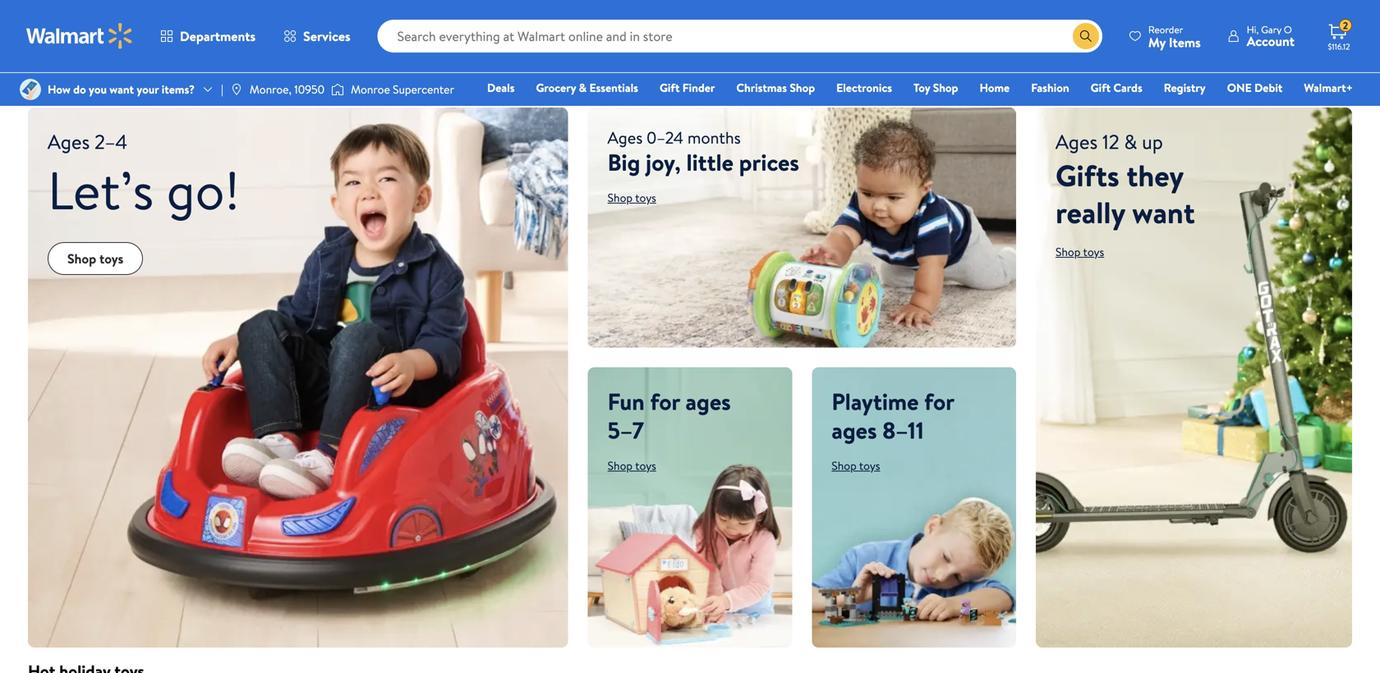 Task type: locate. For each thing, give the bounding box(es) containing it.
want right the really
[[1133, 192, 1195, 233]]

10950
[[294, 81, 325, 97]]

you
[[89, 81, 107, 97]]

ages left 8–11
[[832, 414, 877, 447]]

1 gift from the left
[[660, 80, 680, 96]]

0 horizontal spatial  image
[[230, 83, 243, 96]]

let's go!
[[48, 153, 240, 227]]

home
[[980, 80, 1010, 96]]

toys down the really
[[1083, 244, 1105, 260]]

2
[[157, 10, 164, 28], [1343, 19, 1349, 33], [303, 101, 310, 119]]

restored inside the restored apple airpods 3 white in ear headphones mpny3am/a (refurbished)
[[466, 0, 518, 3]]

gift finder link
[[652, 79, 723, 97]]

0 horizontal spatial gift
[[660, 80, 680, 96]]

1 horizontal spatial want
[[1133, 192, 1195, 233]]

1 horizontal spatial  image
[[331, 81, 344, 98]]

options link up how
[[31, 53, 98, 79]]

0 horizontal spatial restored
[[31, 10, 83, 28]]

toys for big joy, little prices
[[635, 190, 656, 206]]

inch
[[274, 28, 298, 46]]

2 for from the left
[[925, 386, 954, 418]]

little
[[687, 146, 734, 178]]

reorder
[[1149, 23, 1184, 37]]

toys down joy,
[[635, 190, 656, 206]]

how
[[48, 81, 71, 97]]

big
[[608, 146, 640, 178]]

toys down 5–7
[[635, 458, 656, 474]]

13.3-
[[249, 28, 274, 46]]

shop toys down the 'playtime for ages 8–11'
[[832, 458, 880, 474]]

registry
[[1164, 80, 1206, 96]]

ages inside the fun for ages 5–7
[[686, 386, 731, 418]]

shop toys link down the big
[[608, 190, 656, 206]]

0 horizontal spatial options link
[[31, 53, 98, 79]]

apple inside the restored apple macbook pro 13.3-inch intel core i5 8gb ram 128gb ssd mac os bundle: black case, wireless mouse, bluetooth/wireless airbuds by certified 2 day express (refurbished)
[[304, 10, 337, 28]]

bluetooth/wireless
[[249, 83, 358, 101]]

2 inside the restored apple macbook pro 13.3-inch intel core i5 8gb ram 128gb ssd mac os bundle: black case, wireless mouse, bluetooth/wireless airbuds by certified 2 day express (refurbished)
[[303, 101, 310, 119]]

shop down the big
[[608, 190, 633, 206]]

gifts they really want
[[1056, 155, 1195, 233]]

2 gift from the left
[[1091, 80, 1111, 96]]

0 horizontal spatial want
[[110, 81, 134, 97]]

shop toys down let's
[[67, 250, 123, 268]]

1 horizontal spatial 128gb
[[249, 46, 285, 65]]

1 horizontal spatial options
[[262, 58, 302, 74]]

&
[[579, 80, 587, 96]]

items
[[1169, 33, 1201, 51]]

gift left finder
[[660, 80, 680, 96]]

grocery & essentials link
[[529, 79, 646, 97]]

restored inside the restored apple macbook pro 13.3-inch intel core i5 8gb ram 128gb ssd mac os bundle: black case, wireless mouse, bluetooth/wireless airbuds by certified 2 day express (refurbished)
[[249, 10, 300, 28]]

prices
[[739, 146, 799, 178]]

(refurbished)
[[466, 21, 544, 39], [31, 65, 109, 83], [249, 119, 326, 137]]

shop toys down the big
[[608, 190, 656, 206]]

apple up mac
[[304, 10, 337, 28]]

0 horizontal spatial (refurbished)
[[31, 65, 109, 83]]

 image
[[20, 79, 41, 100]]

apple
[[521, 0, 554, 3], [304, 10, 337, 28]]

for right fun
[[650, 386, 680, 418]]

hi, gary o account
[[1247, 23, 1295, 50]]

certified
[[249, 101, 300, 119]]

0 horizontal spatial options
[[44, 58, 85, 74]]

toy
[[914, 80, 930, 96]]

 image right | on the left top of the page
[[230, 83, 243, 96]]

fashion
[[1031, 80, 1070, 96]]

Search search field
[[378, 20, 1103, 53]]

shop down let's
[[67, 250, 96, 268]]

2 right quest
[[157, 10, 164, 28]]

restored up add button
[[466, 0, 518, 3]]

shop toys link down the really
[[1056, 244, 1105, 260]]

options
[[44, 58, 85, 74], [262, 58, 302, 74]]

express
[[338, 101, 382, 119]]

2 horizontal spatial (refurbished)
[[466, 21, 544, 39]]

for inside the fun for ages 5–7
[[650, 386, 680, 418]]

2 horizontal spatial product group
[[466, 0, 661, 79]]

1 for from the left
[[650, 386, 680, 418]]

departments button
[[146, 16, 270, 56]]

gift left "cards"
[[1091, 80, 1111, 96]]

0 horizontal spatial ages
[[686, 386, 731, 418]]

1 horizontal spatial for
[[925, 386, 954, 418]]

shop toys link for let's go!
[[48, 243, 143, 275]]

1 horizontal spatial apple
[[521, 0, 554, 3]]

1 horizontal spatial product group
[[249, 0, 443, 137]]

options link
[[31, 53, 98, 79], [249, 53, 315, 79]]

shop right toy
[[933, 80, 959, 96]]

toys down the 'playtime for ages 8–11'
[[859, 458, 880, 474]]

 image for monroe supercenter
[[331, 81, 344, 98]]

shop toys down the really
[[1056, 244, 1105, 260]]

shop toys link for playtime for ages 8–11
[[832, 458, 880, 474]]

home link
[[972, 79, 1017, 97]]

$116.12
[[1328, 41, 1350, 52]]

apple for airpods
[[521, 0, 554, 3]]

shop down the really
[[1056, 244, 1081, 260]]

shop toys link
[[608, 190, 656, 206], [48, 243, 143, 275], [1056, 244, 1105, 260], [608, 458, 656, 474], [832, 458, 880, 474]]

deals
[[487, 80, 515, 96]]

options for 128gb
[[262, 58, 302, 74]]

2 left the day
[[303, 101, 310, 119]]

one debit
[[1227, 80, 1283, 96]]

options link up monroe, 10950 at the left top of the page
[[249, 53, 315, 79]]

registry link
[[1157, 79, 1213, 97]]

1 vertical spatial (refurbished)
[[31, 65, 109, 83]]

1 horizontal spatial restored
[[249, 10, 300, 28]]

options link for virtual
[[31, 53, 98, 79]]

shop toys link down 5–7
[[608, 458, 656, 474]]

all-
[[143, 28, 163, 46]]

apple for macbook
[[304, 10, 337, 28]]

shop toys for fun for ages 5–7
[[608, 458, 656, 474]]

restored left intel
[[249, 10, 300, 28]]

1 horizontal spatial (refurbished)
[[249, 119, 326, 137]]

joy,
[[646, 146, 681, 178]]

toys down let's
[[99, 250, 123, 268]]

restored inside restored meta quest 2 (oculus) — 128gb advanced all-in-one virtual reality headset (refurbished)
[[31, 10, 83, 28]]

want right you
[[110, 81, 134, 97]]

gift cards
[[1091, 80, 1143, 96]]

0 vertical spatial (refurbished)
[[466, 21, 544, 39]]

apple left airpods in the top left of the page
[[521, 0, 554, 3]]

shop toys link down the 'playtime for ages 8–11'
[[832, 458, 880, 474]]

toys for fun for ages 5–7
[[635, 458, 656, 474]]

shop toys
[[608, 190, 656, 206], [1056, 244, 1105, 260], [67, 250, 123, 268], [608, 458, 656, 474], [832, 458, 880, 474]]

0 vertical spatial apple
[[521, 0, 554, 3]]

(refurbished) inside the restored apple macbook pro 13.3-inch intel core i5 8gb ram 128gb ssd mac os bundle: black case, wireless mouse, bluetooth/wireless airbuds by certified 2 day express (refurbished)
[[249, 119, 326, 137]]

1 horizontal spatial ages
[[832, 414, 877, 447]]

0 horizontal spatial apple
[[304, 10, 337, 28]]

want inside the "gifts they really want"
[[1133, 192, 1195, 233]]

playtime
[[832, 386, 919, 418]]

options up monroe, 10950 at the left top of the page
[[262, 58, 302, 74]]

ages right fun
[[686, 386, 731, 418]]

toy shop
[[914, 80, 959, 96]]

ages for playtime for ages 8–11
[[832, 414, 877, 447]]

1 vertical spatial apple
[[304, 10, 337, 28]]

1 horizontal spatial 2
[[303, 101, 310, 119]]

1 options from the left
[[44, 58, 85, 74]]

shop for gifts they really want
[[1056, 244, 1081, 260]]

 image up the day
[[331, 81, 344, 98]]

gift
[[660, 80, 680, 96], [1091, 80, 1111, 96]]

shop toys link down let's
[[48, 243, 143, 275]]

toys for let's go!
[[99, 250, 123, 268]]

(refurbished) inside the restored apple airpods 3 white in ear headphones mpny3am/a (refurbished)
[[466, 21, 544, 39]]

shop down the 'playtime for ages 8–11'
[[832, 458, 857, 474]]

toys
[[635, 190, 656, 206], [1083, 244, 1105, 260], [99, 250, 123, 268], [635, 458, 656, 474], [859, 458, 880, 474]]

do
[[73, 81, 86, 97]]

1 horizontal spatial gift
[[1091, 80, 1111, 96]]

gift cards link
[[1084, 79, 1150, 97]]

meta
[[86, 10, 115, 28]]

ages inside the 'playtime for ages 8–11'
[[832, 414, 877, 447]]

os
[[343, 46, 360, 65]]

1 product group from the left
[[31, 0, 226, 83]]

0 horizontal spatial 128gb
[[44, 28, 81, 46]]

2 horizontal spatial restored
[[466, 0, 518, 3]]

 image
[[331, 81, 344, 98], [230, 83, 243, 96]]

for inside the 'playtime for ages 8–11'
[[925, 386, 954, 418]]

2 up $116.12
[[1343, 19, 1349, 33]]

shop toys link for gifts they really want
[[1056, 244, 1105, 260]]

shop down 5–7
[[608, 458, 633, 474]]

grocery
[[536, 80, 576, 96]]

1 vertical spatial want
[[1133, 192, 1195, 233]]

christmas shop
[[737, 80, 815, 96]]

128gb left ssd
[[249, 46, 285, 65]]

|
[[221, 81, 223, 97]]

0 horizontal spatial 2
[[157, 10, 164, 28]]

2 product group from the left
[[249, 0, 443, 137]]

0 horizontal spatial for
[[650, 386, 680, 418]]

128gb right —
[[44, 28, 81, 46]]

gift for gift finder
[[660, 80, 680, 96]]

one debit link
[[1220, 79, 1290, 97]]

monroe
[[351, 81, 390, 97]]

2 options from the left
[[262, 58, 302, 74]]

2 vertical spatial (refurbished)
[[249, 119, 326, 137]]

3
[[605, 0, 612, 3]]

they
[[1127, 155, 1184, 196]]

2 options link from the left
[[249, 53, 315, 79]]

departments
[[180, 27, 256, 45]]

3 product group from the left
[[466, 0, 661, 79]]

reorder my items
[[1149, 23, 1201, 51]]

macbook
[[340, 10, 393, 28]]

0 horizontal spatial product group
[[31, 0, 226, 83]]

0 vertical spatial want
[[110, 81, 134, 97]]

1 options link from the left
[[31, 53, 98, 79]]

shop toys for playtime for ages 8–11
[[832, 458, 880, 474]]

shop for playtime for ages 8–11
[[832, 458, 857, 474]]

apple inside the restored apple airpods 3 white in ear headphones mpny3am/a (refurbished)
[[521, 0, 554, 3]]

services button
[[270, 16, 365, 56]]

want
[[110, 81, 134, 97], [1133, 192, 1195, 233]]

ages for fun for ages 5–7
[[686, 386, 731, 418]]

1 horizontal spatial options link
[[249, 53, 315, 79]]

for right 8–11
[[925, 386, 954, 418]]

128gb
[[44, 28, 81, 46], [249, 46, 285, 65]]

restored for in
[[466, 0, 518, 3]]

ages
[[686, 386, 731, 418], [832, 414, 877, 447]]

shop toys down 5–7
[[608, 458, 656, 474]]

options up how
[[44, 58, 85, 74]]

product group
[[31, 0, 226, 83], [249, 0, 443, 137], [466, 0, 661, 79]]

in
[[466, 3, 477, 21]]

restored up virtual
[[31, 10, 83, 28]]



Task type: vqa. For each thing, say whether or not it's contained in the screenshot.
middle 'Go'
no



Task type: describe. For each thing, give the bounding box(es) containing it.
walmart+ link
[[1297, 79, 1361, 97]]

grocery & essentials
[[536, 80, 638, 96]]

airpods
[[557, 0, 602, 3]]

restored meta quest 2 (oculus) — 128gb advanced all-in-one virtual reality headset (refurbished)
[[31, 10, 215, 83]]

for for 5–7
[[650, 386, 680, 418]]

wireless
[[283, 65, 330, 83]]

case,
[[249, 65, 280, 83]]

shop toys for let's go!
[[67, 250, 123, 268]]

go!
[[167, 153, 240, 227]]

o
[[1284, 23, 1292, 37]]

add to cart image
[[473, 30, 492, 50]]

search icon image
[[1080, 30, 1093, 43]]

monroe, 10950
[[250, 81, 325, 97]]

gary
[[1262, 23, 1282, 37]]

2 horizontal spatial 2
[[1343, 19, 1349, 33]]

by
[[407, 83, 422, 101]]

toy shop link
[[906, 79, 966, 97]]

mac
[[315, 46, 339, 65]]

monroe supercenter
[[351, 81, 454, 97]]

core
[[330, 28, 358, 46]]

restored apple airpods 3 white in ear headphones mpny3am/a (refurbished)
[[466, 0, 653, 39]]

airbuds
[[361, 83, 404, 101]]

product group containing restored meta quest 2 (oculus) — 128gb advanced all-in-one virtual reality headset (refurbished)
[[31, 0, 226, 83]]

walmart image
[[26, 23, 133, 49]]

restored for —
[[31, 10, 83, 28]]

walmart+
[[1304, 80, 1353, 96]]

options for virtual
[[44, 58, 85, 74]]

fashion link
[[1024, 79, 1077, 97]]

add button
[[466, 27, 526, 53]]

quest
[[119, 10, 153, 28]]

finder
[[683, 80, 715, 96]]

8gb
[[375, 28, 400, 46]]

for for 8–11
[[925, 386, 954, 418]]

headphones
[[502, 3, 573, 21]]

reality
[[72, 46, 108, 65]]

gifts
[[1056, 155, 1120, 196]]

shop for fun for ages 5–7
[[608, 458, 633, 474]]

ram
[[403, 28, 432, 46]]

Walmart Site-Wide search field
[[378, 20, 1103, 53]]

i5
[[361, 28, 372, 46]]

items?
[[162, 81, 195, 97]]

shop toys link for big joy, little prices
[[608, 190, 656, 206]]

want for do
[[110, 81, 134, 97]]

pro
[[396, 10, 416, 28]]

mouse,
[[333, 65, 374, 83]]

electronics link
[[829, 79, 900, 97]]

ear
[[480, 3, 498, 21]]

one
[[179, 28, 204, 46]]

128gb inside restored meta quest 2 (oculus) — 128gb advanced all-in-one virtual reality headset (refurbished)
[[44, 28, 81, 46]]

product group containing restored apple airpods 3 white in ear headphones mpny3am/a (refurbished)
[[466, 0, 661, 79]]

(oculus)
[[167, 10, 215, 28]]

ssd
[[288, 46, 312, 65]]

(refurbished) inside restored meta quest 2 (oculus) — 128gb advanced all-in-one virtual reality headset (refurbished)
[[31, 65, 109, 83]]

one
[[1227, 80, 1252, 96]]

gift for gift cards
[[1091, 80, 1111, 96]]

big joy, little prices
[[608, 146, 799, 178]]

want for they
[[1133, 192, 1195, 233]]

debit
[[1255, 80, 1283, 96]]

options link for 128gb
[[249, 53, 315, 79]]

electronics
[[837, 80, 892, 96]]

toys for playtime for ages 8–11
[[859, 458, 880, 474]]

product group containing restored apple macbook pro 13.3-inch intel core i5 8gb ram 128gb ssd mac os bundle: black case, wireless mouse, bluetooth/wireless airbuds by certified 2 day express (refurbished)
[[249, 0, 443, 137]]

cards
[[1114, 80, 1143, 96]]

in-
[[163, 28, 179, 46]]

 image for monroe, 10950
[[230, 83, 243, 96]]

day
[[313, 101, 335, 119]]

shop for big joy, little prices
[[608, 190, 633, 206]]

—
[[31, 28, 41, 46]]

deals link
[[480, 79, 522, 97]]

services
[[303, 27, 351, 45]]

white
[[615, 0, 649, 3]]

let's
[[48, 153, 154, 227]]

shop toys link for fun for ages 5–7
[[608, 458, 656, 474]]

restored for inch
[[249, 10, 300, 28]]

shop for let's go!
[[67, 250, 96, 268]]

my
[[1149, 33, 1166, 51]]

christmas
[[737, 80, 787, 96]]

intel
[[301, 28, 327, 46]]

advanced
[[84, 28, 140, 46]]

2 inside restored meta quest 2 (oculus) — 128gb advanced all-in-one virtual reality headset (refurbished)
[[157, 10, 164, 28]]

mpny3am/a
[[576, 3, 653, 21]]

fun
[[608, 386, 645, 418]]

essentials
[[590, 80, 638, 96]]

playtime for ages 8–11
[[832, 386, 954, 447]]

toys for gifts they really want
[[1083, 244, 1105, 260]]

how do you want your items?
[[48, 81, 195, 97]]

shop toys for big joy, little prices
[[608, 190, 656, 206]]

5–7
[[608, 414, 644, 447]]

really
[[1056, 192, 1125, 233]]

shop toys for gifts they really want
[[1056, 244, 1105, 260]]

monroe,
[[250, 81, 292, 97]]

fun for ages 5–7
[[608, 386, 731, 447]]

add
[[492, 32, 513, 48]]

128gb inside the restored apple macbook pro 13.3-inch intel core i5 8gb ram 128gb ssd mac os bundle: black case, wireless mouse, bluetooth/wireless airbuds by certified 2 day express (refurbished)
[[249, 46, 285, 65]]

black
[[409, 46, 440, 65]]

christmas shop link
[[729, 79, 823, 97]]

shop right christmas at right
[[790, 80, 815, 96]]



